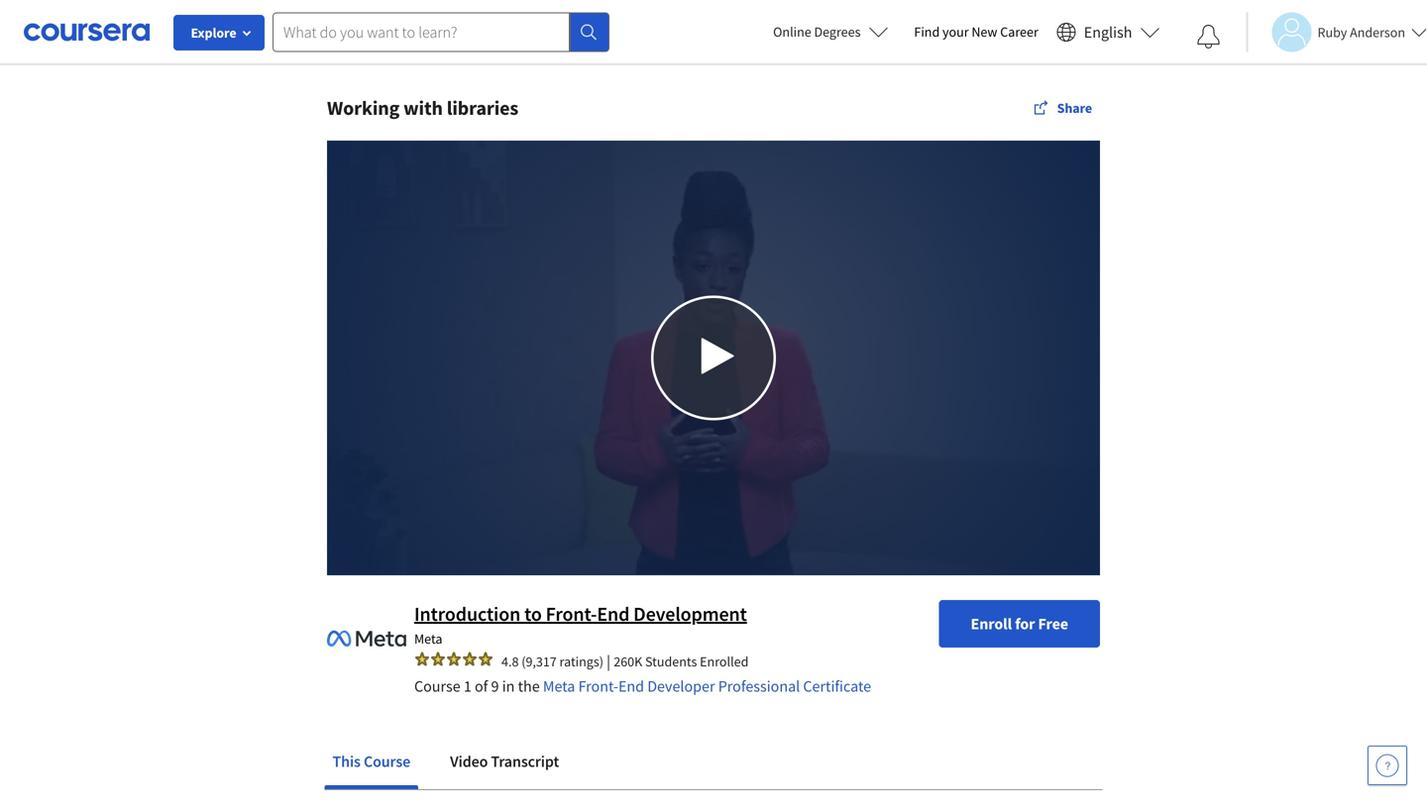 Task type: locate. For each thing, give the bounding box(es) containing it.
filled star image
[[414, 652, 430, 667], [446, 652, 462, 667]]

in
[[502, 677, 515, 697]]

end down 260k
[[619, 677, 644, 697]]

meta down introduction
[[414, 630, 443, 648]]

filled star image left the 4.8
[[478, 652, 494, 667]]

0 vertical spatial end
[[597, 602, 630, 627]]

0 horizontal spatial filled star image
[[414, 652, 430, 667]]

english button
[[1049, 0, 1168, 64]]

front- right to
[[546, 602, 597, 627]]

filled star image down introduction
[[446, 652, 462, 667]]

(9,317
[[522, 653, 557, 671]]

1 filled star image from the left
[[414, 652, 430, 667]]

1 horizontal spatial filled star image
[[446, 652, 462, 667]]

meta link
[[414, 630, 443, 648]]

meta image
[[327, 600, 406, 680]]

development
[[634, 602, 747, 627]]

filled star image up the 1
[[462, 652, 478, 667]]

0 vertical spatial course
[[414, 677, 461, 697]]

enroll for free button
[[939, 600, 1100, 648]]

your
[[943, 23, 969, 41]]

find
[[914, 23, 940, 41]]

front- down |
[[578, 677, 619, 697]]

1 vertical spatial meta
[[543, 677, 575, 697]]

introduction
[[414, 602, 521, 627]]

course left the 1
[[414, 677, 461, 697]]

introduction to front-end development link
[[414, 602, 747, 627]]

the
[[518, 677, 540, 697]]

course right this
[[364, 752, 411, 772]]

working
[[327, 96, 400, 120]]

0 horizontal spatial course
[[364, 752, 411, 772]]

end up |
[[597, 602, 630, 627]]

course details tabs tab list
[[325, 738, 1103, 790]]

end
[[597, 602, 630, 627], [619, 677, 644, 697]]

filled star image down meta link
[[414, 652, 430, 667]]

meta
[[414, 630, 443, 648], [543, 677, 575, 697]]

meta right the
[[543, 677, 575, 697]]

0 horizontal spatial meta
[[414, 630, 443, 648]]

video transcript
[[450, 752, 559, 772]]

1 vertical spatial end
[[619, 677, 644, 697]]

explore
[[191, 24, 236, 42]]

free
[[1038, 614, 1069, 634]]

share button
[[1026, 90, 1100, 126], [1026, 90, 1100, 126]]

transcript
[[491, 752, 559, 772]]

course
[[414, 677, 461, 697], [364, 752, 411, 772]]

front-
[[546, 602, 597, 627], [578, 677, 619, 697]]

find your new career link
[[905, 20, 1049, 45]]

anderson
[[1350, 23, 1406, 41]]

explore button
[[173, 15, 265, 51]]

1 vertical spatial course
[[364, 752, 411, 772]]

meta inside introduction to front-end development meta
[[414, 630, 443, 648]]

None search field
[[273, 12, 610, 52]]

course inside button
[[364, 752, 411, 772]]

1
[[464, 677, 472, 697]]

0 vertical spatial front-
[[546, 602, 597, 627]]

filled star image
[[430, 652, 446, 667], [462, 652, 478, 667], [478, 652, 494, 667]]

end inside introduction to front-end development meta
[[597, 602, 630, 627]]

enrolled
[[700, 653, 749, 671]]

0 vertical spatial meta
[[414, 630, 443, 648]]

help center image
[[1376, 754, 1400, 778]]

developer
[[648, 677, 715, 697]]

filled star image down meta link
[[430, 652, 446, 667]]



Task type: describe. For each thing, give the bounding box(es) containing it.
introduction to front-end development meta
[[414, 602, 747, 648]]

for
[[1015, 614, 1035, 634]]

this
[[333, 752, 361, 772]]

1 vertical spatial front-
[[578, 677, 619, 697]]

this course button
[[325, 738, 418, 786]]

ruby anderson
[[1318, 23, 1406, 41]]

2 filled star image from the left
[[462, 652, 478, 667]]

1 horizontal spatial meta
[[543, 677, 575, 697]]

ratings)
[[560, 653, 604, 671]]

online
[[773, 23, 812, 41]]

certificate
[[803, 677, 871, 697]]

english
[[1084, 22, 1133, 42]]

professional
[[718, 677, 800, 697]]

students
[[645, 653, 697, 671]]

share
[[1057, 99, 1092, 117]]

enroll
[[971, 614, 1012, 634]]

260k
[[614, 653, 643, 671]]

9
[[491, 677, 499, 697]]

coursera image
[[24, 16, 150, 48]]

of
[[475, 677, 488, 697]]

1 filled star image from the left
[[430, 652, 446, 667]]

video transcript button
[[442, 738, 567, 786]]

working with libraries
[[327, 96, 519, 120]]

|
[[607, 652, 611, 672]]

3 filled star image from the left
[[478, 652, 494, 667]]

online degrees button
[[757, 10, 905, 54]]

new
[[972, 23, 998, 41]]

video placeholder image
[[327, 141, 1100, 575]]

with
[[404, 96, 443, 120]]

career
[[1001, 23, 1039, 41]]

to
[[524, 602, 542, 627]]

online degrees
[[773, 23, 861, 41]]

ruby
[[1318, 23, 1347, 41]]

degrees
[[814, 23, 861, 41]]

ruby anderson button
[[1247, 12, 1427, 52]]

enroll for free
[[971, 614, 1069, 634]]

course 1 of 9 in the meta front-end developer professional certificate
[[414, 677, 871, 697]]

4.8 (9,317 ratings) | 260k students enrolled
[[502, 652, 749, 672]]

front- inside introduction to front-end development meta
[[546, 602, 597, 627]]

video
[[450, 752, 488, 772]]

find your new career
[[914, 23, 1039, 41]]

show notifications image
[[1197, 25, 1221, 49]]

1 horizontal spatial course
[[414, 677, 461, 697]]

What do you want to learn? text field
[[273, 12, 570, 52]]

4.8
[[502, 653, 519, 671]]

libraries
[[447, 96, 519, 120]]

2 filled star image from the left
[[446, 652, 462, 667]]

this course
[[333, 752, 411, 772]]



Task type: vqa. For each thing, say whether or not it's contained in the screenshot.
DOCKER,
no



